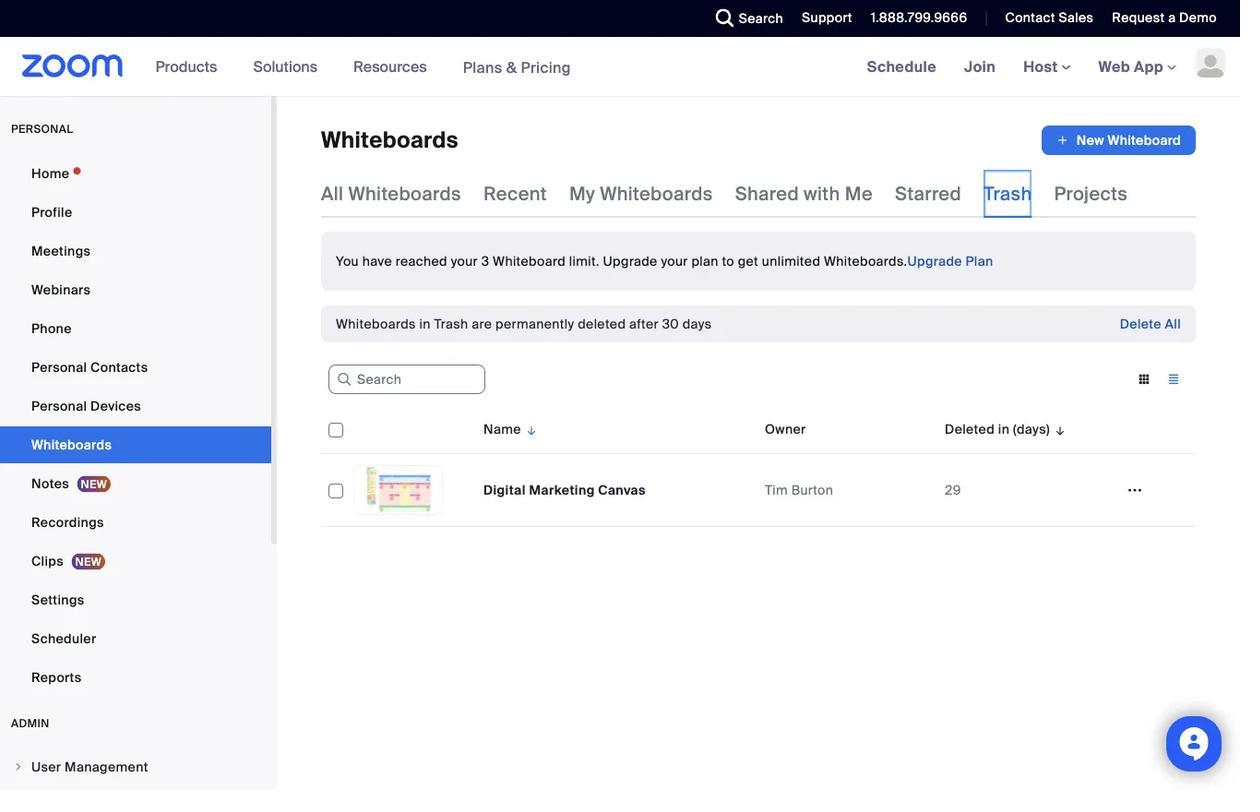 Task type: locate. For each thing, give the bounding box(es) containing it.
2 personal from the top
[[31, 397, 87, 415]]

deleted
[[578, 315, 626, 332]]

meetings navigation
[[854, 37, 1241, 97]]

upgrade left plan
[[908, 253, 963, 270]]

personal down phone
[[31, 359, 87, 376]]

zoom logo image
[[22, 54, 123, 78]]

products button
[[156, 37, 226, 96]]

plans
[[463, 57, 503, 77]]

arrow down image
[[522, 418, 539, 440]]

reports
[[31, 669, 82, 686]]

personal inside "link"
[[31, 397, 87, 415]]

trash up plan
[[984, 182, 1033, 205]]

host button
[[1024, 57, 1072, 76]]

0 horizontal spatial upgrade
[[603, 253, 658, 270]]

1 vertical spatial personal
[[31, 397, 87, 415]]

1 upgrade from the left
[[603, 253, 658, 270]]

my whiteboards
[[570, 182, 713, 205]]

whiteboards inside personal menu menu
[[31, 436, 112, 453]]

upgrade plan button
[[908, 247, 994, 276]]

whiteboards down have
[[336, 315, 416, 332]]

meetings link
[[0, 233, 271, 270]]

upgrade
[[603, 253, 658, 270], [908, 253, 963, 270]]

with
[[804, 182, 841, 205]]

request a demo link
[[1099, 0, 1241, 37], [1113, 9, 1218, 26]]

whiteboards down personal devices
[[31, 436, 112, 453]]

0 horizontal spatial in
[[420, 315, 431, 332]]

all
[[321, 182, 344, 205], [1166, 315, 1182, 332]]

whiteboards up reached
[[349, 182, 462, 205]]

personal devices link
[[0, 388, 271, 425]]

your left plan
[[661, 253, 688, 270]]

0 horizontal spatial all
[[321, 182, 344, 205]]

grid mode, not selected image
[[1130, 371, 1160, 388]]

plans & pricing link
[[463, 57, 571, 77], [463, 57, 571, 77]]

your left 3 at the left of page
[[451, 253, 478, 270]]

webinars
[[31, 281, 91, 298]]

search button
[[702, 0, 789, 37]]

Search text field
[[329, 365, 486, 394]]

projects
[[1055, 182, 1128, 205]]

whiteboards in trash are permanently deleted after 30 days
[[336, 315, 712, 332]]

canvas
[[599, 481, 646, 499]]

1 horizontal spatial all
[[1166, 315, 1182, 332]]

1 horizontal spatial trash
[[984, 182, 1033, 205]]

1 vertical spatial all
[[1166, 315, 1182, 332]]

support link
[[789, 0, 858, 37], [802, 9, 853, 26]]

in left "are"
[[420, 315, 431, 332]]

schedule
[[868, 57, 937, 76]]

marketing
[[529, 481, 595, 499]]

personal contacts link
[[0, 349, 271, 386]]

personal devices
[[31, 397, 141, 415]]

trash left "are"
[[434, 315, 469, 332]]

0 horizontal spatial trash
[[434, 315, 469, 332]]

whiteboard right 3 at the left of page
[[493, 253, 566, 270]]

1 horizontal spatial upgrade
[[908, 253, 963, 270]]

application
[[321, 405, 1197, 527]]

in left (days) at bottom right
[[999, 421, 1010, 438]]

whiteboards application
[[321, 126, 1197, 155]]

personal
[[31, 359, 87, 376], [31, 397, 87, 415]]

all right delete
[[1166, 315, 1182, 332]]

delete all button
[[1121, 309, 1182, 339]]

whiteboard inside button
[[1108, 132, 1182, 149]]

1 vertical spatial trash
[[434, 315, 469, 332]]

shared with me
[[736, 182, 873, 205]]

delete all
[[1121, 315, 1182, 332]]

whiteboards inside application
[[321, 126, 459, 155]]

owner
[[765, 421, 807, 438]]

support
[[802, 9, 853, 26]]

personal down personal contacts
[[31, 397, 87, 415]]

a
[[1169, 9, 1177, 26]]

profile link
[[0, 194, 271, 231]]

meetings
[[31, 242, 91, 259]]

settings link
[[0, 582, 271, 619]]

products
[[156, 57, 217, 76]]

web app
[[1099, 57, 1164, 76]]

1 horizontal spatial whiteboard
[[1108, 132, 1182, 149]]

you have reached your 3 whiteboard limit. upgrade your plan to get unlimited whiteboards. upgrade plan
[[336, 253, 994, 270]]

personal menu menu
[[0, 155, 271, 698]]

1 horizontal spatial in
[[999, 421, 1010, 438]]

whiteboards up all whiteboards
[[321, 126, 459, 155]]

in
[[420, 315, 431, 332], [999, 421, 1010, 438]]

in inside alert
[[420, 315, 431, 332]]

app
[[1135, 57, 1164, 76]]

1 personal from the top
[[31, 359, 87, 376]]

30
[[663, 315, 680, 332]]

days
[[683, 315, 712, 332]]

0 horizontal spatial whiteboard
[[493, 253, 566, 270]]

user management
[[31, 758, 148, 776]]

burton
[[792, 481, 834, 499]]

0 vertical spatial trash
[[984, 182, 1033, 205]]

whiteboards up you have reached your 3 whiteboard limit. upgrade your plan to get unlimited whiteboards. upgrade plan
[[600, 182, 713, 205]]

2 upgrade from the left
[[908, 253, 963, 270]]

recent
[[484, 182, 547, 205]]

all up the you
[[321, 182, 344, 205]]

name
[[484, 421, 522, 438]]

1 your from the left
[[451, 253, 478, 270]]

1 vertical spatial in
[[999, 421, 1010, 438]]

0 horizontal spatial your
[[451, 253, 478, 270]]

profile
[[31, 204, 72, 221]]

whiteboards
[[321, 126, 459, 155], [349, 182, 462, 205], [600, 182, 713, 205], [336, 315, 416, 332], [31, 436, 112, 453]]

whiteboards link
[[0, 427, 271, 463]]

deleted
[[945, 421, 995, 438]]

contact sales
[[1006, 9, 1094, 26]]

new
[[1077, 132, 1105, 149]]

trash inside alert
[[434, 315, 469, 332]]

digital
[[484, 481, 526, 499]]

whiteboards in trash are permanently deleted after 30 days alert
[[336, 315, 712, 333]]

tim
[[765, 481, 788, 499]]

arrow down image
[[1051, 418, 1068, 440]]

in for whiteboards
[[420, 315, 431, 332]]

0 vertical spatial whiteboard
[[1108, 132, 1182, 149]]

1.888.799.9666 button up schedule
[[858, 0, 973, 37]]

0 vertical spatial in
[[420, 315, 431, 332]]

solutions button
[[253, 37, 326, 96]]

in for deleted
[[999, 421, 1010, 438]]

whiteboard right new
[[1108, 132, 1182, 149]]

1 vertical spatial whiteboard
[[493, 253, 566, 270]]

whiteboard
[[1108, 132, 1182, 149], [493, 253, 566, 270]]

upgrade right limit.
[[603, 253, 658, 270]]

1 horizontal spatial your
[[661, 253, 688, 270]]

trash
[[984, 182, 1033, 205], [434, 315, 469, 332]]

tabs of all whiteboard page tab list
[[321, 170, 1128, 218]]

all whiteboards
[[321, 182, 462, 205]]

0 vertical spatial personal
[[31, 359, 87, 376]]

request a demo
[[1113, 9, 1218, 26]]

0 vertical spatial all
[[321, 182, 344, 205]]

your
[[451, 253, 478, 270], [661, 253, 688, 270]]

banner
[[0, 37, 1241, 97]]

application containing name
[[321, 405, 1197, 527]]

in inside application
[[999, 421, 1010, 438]]

1.888.799.9666 button
[[858, 0, 973, 37], [871, 9, 968, 26]]

get
[[738, 253, 759, 270]]



Task type: vqa. For each thing, say whether or not it's contained in the screenshot.
You
yes



Task type: describe. For each thing, give the bounding box(es) containing it.
trash inside tabs of all whiteboard page tab list
[[984, 182, 1033, 205]]

recordings
[[31, 514, 104, 531]]

resources
[[354, 57, 427, 76]]

clips link
[[0, 543, 271, 580]]

deleted in (days)
[[945, 421, 1051, 438]]

contact
[[1006, 9, 1056, 26]]

host
[[1024, 57, 1062, 76]]

admin
[[11, 716, 50, 731]]

solutions
[[253, 57, 318, 76]]

schedule link
[[854, 37, 951, 96]]

user management menu item
[[0, 750, 271, 785]]

2 your from the left
[[661, 253, 688, 270]]

(days)
[[1014, 421, 1051, 438]]

personal contacts
[[31, 359, 148, 376]]

3
[[482, 253, 490, 270]]

demo
[[1180, 9, 1218, 26]]

settings
[[31, 591, 84, 608]]

search
[[739, 10, 784, 27]]

management
[[65, 758, 148, 776]]

&
[[507, 57, 517, 77]]

new whiteboard
[[1077, 132, 1182, 149]]

recordings link
[[0, 504, 271, 541]]

phone link
[[0, 310, 271, 347]]

personal for personal devices
[[31, 397, 87, 415]]

scheduler link
[[0, 620, 271, 657]]

notes
[[31, 475, 69, 492]]

all inside button
[[1166, 315, 1182, 332]]

web app button
[[1099, 57, 1177, 76]]

whiteboards inside alert
[[336, 315, 416, 332]]

add image
[[1057, 131, 1070, 150]]

right image
[[13, 762, 24, 773]]

phone
[[31, 320, 72, 337]]

sales
[[1059, 9, 1094, 26]]

you
[[336, 253, 359, 270]]

profile picture image
[[1197, 48, 1226, 78]]

all inside tab list
[[321, 182, 344, 205]]

list mode, selected image
[[1160, 371, 1189, 388]]

me
[[845, 182, 873, 205]]

request
[[1113, 9, 1166, 26]]

my
[[570, 182, 596, 205]]

shared
[[736, 182, 800, 205]]

plan
[[966, 253, 994, 270]]

thumbnail of digital marketing canvas image
[[355, 466, 442, 514]]

plans & pricing
[[463, 57, 571, 77]]

reports link
[[0, 659, 271, 696]]

webinars link
[[0, 271, 271, 308]]

product information navigation
[[142, 37, 585, 97]]

29
[[945, 481, 962, 499]]

scheduler
[[31, 630, 96, 647]]

join
[[965, 57, 996, 76]]

are
[[472, 315, 492, 332]]

user
[[31, 758, 61, 776]]

resources button
[[354, 37, 435, 96]]

unlimited
[[762, 253, 821, 270]]

web
[[1099, 57, 1131, 76]]

starred
[[896, 182, 962, 205]]

personal
[[11, 122, 73, 136]]

limit.
[[569, 253, 600, 270]]

join link
[[951, 37, 1010, 96]]

personal for personal contacts
[[31, 359, 87, 376]]

whiteboards.
[[824, 253, 908, 270]]

notes link
[[0, 465, 271, 502]]

after
[[630, 315, 659, 332]]

permanently
[[496, 315, 575, 332]]

banner containing products
[[0, 37, 1241, 97]]

contacts
[[91, 359, 148, 376]]

more options for digital marketing canvas image
[[1121, 482, 1150, 499]]

home
[[31, 165, 69, 182]]

delete
[[1121, 315, 1162, 332]]

new whiteboard button
[[1042, 126, 1197, 155]]

have
[[363, 253, 392, 270]]

1.888.799.9666 button up schedule "link" on the right top
[[871, 9, 968, 26]]

pricing
[[521, 57, 571, 77]]

tim burton
[[765, 481, 834, 499]]

to
[[722, 253, 735, 270]]

reached
[[396, 253, 448, 270]]

1.888.799.9666
[[871, 9, 968, 26]]

devices
[[91, 397, 141, 415]]

plan
[[692, 253, 719, 270]]

clips
[[31, 553, 64, 570]]



